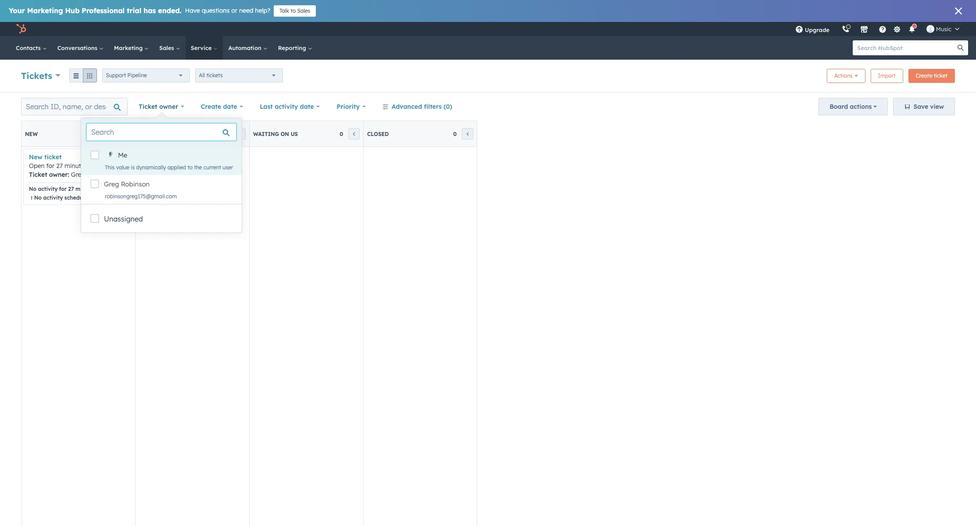 Task type: locate. For each thing, give the bounding box(es) containing it.
0 vertical spatial ticket
[[139, 103, 157, 111]]

sales right talk
[[297, 7, 310, 14]]

1 vertical spatial greg
[[104, 180, 119, 188]]

Search ID, name, or description search field
[[21, 98, 128, 115]]

0 horizontal spatial for
[[46, 162, 55, 170]]

greg
[[71, 171, 85, 179], [104, 180, 119, 188]]

0 horizontal spatial ticket
[[29, 171, 47, 179]]

list box
[[81, 146, 242, 204]]

ticket up search search box
[[139, 103, 157, 111]]

1 horizontal spatial create
[[916, 72, 933, 79]]

support pipeline button
[[102, 68, 190, 83]]

ticket owner
[[139, 103, 178, 111]]

create for create date
[[201, 103, 221, 111]]

0 vertical spatial marketing
[[27, 6, 63, 15]]

create up the save view button
[[916, 72, 933, 79]]

actions
[[835, 72, 853, 79]]

activity for scheduled
[[43, 194, 63, 201]]

priority
[[337, 103, 360, 111]]

music
[[937, 25, 952, 32]]

ticket inside new ticket open for 27 minutes ticket owner : greg robinson
[[44, 153, 62, 161]]

sales
[[297, 7, 310, 14], [159, 44, 176, 51]]

0 horizontal spatial ticket
[[44, 153, 62, 161]]

view
[[931, 103, 945, 111]]

greg right : at top left
[[71, 171, 85, 179]]

0 horizontal spatial to
[[188, 164, 193, 171]]

Search HubSpot search field
[[853, 40, 961, 55]]

has
[[144, 6, 156, 15]]

sales inside button
[[297, 7, 310, 14]]

ticket
[[934, 72, 948, 79], [44, 153, 62, 161]]

support
[[106, 72, 126, 79]]

0 vertical spatial robinson
[[87, 171, 114, 179]]

1 vertical spatial new
[[29, 153, 43, 161]]

create inside 'button'
[[916, 72, 933, 79]]

sales left service
[[159, 44, 176, 51]]

new
[[25, 131, 38, 137], [29, 153, 43, 161]]

last activity date button
[[254, 98, 326, 115]]

marketing left hub on the top left of the page
[[27, 6, 63, 15]]

ticket inside dropdown button
[[139, 103, 157, 111]]

ended.
[[158, 6, 182, 15]]

27 down new ticket link
[[56, 162, 63, 170]]

marketplaces image
[[861, 26, 869, 34]]

robinson left value
[[87, 171, 114, 179]]

no down no activity for 27 minutes
[[34, 194, 42, 201]]

unassigned
[[104, 215, 143, 223]]

1 horizontal spatial marketing
[[114, 44, 144, 51]]

1 horizontal spatial for
[[59, 186, 67, 192]]

0 horizontal spatial greg
[[71, 171, 85, 179]]

all
[[199, 72, 205, 79]]

tickets
[[21, 70, 52, 81]]

no activity for 27 minutes
[[29, 186, 96, 192]]

2 0 from the left
[[340, 131, 343, 137]]

27
[[56, 162, 63, 170], [68, 186, 74, 192]]

activity
[[275, 103, 298, 111], [38, 186, 58, 192], [43, 194, 63, 201]]

0
[[226, 131, 229, 137], [340, 131, 343, 137], [453, 131, 457, 137]]

1 0 from the left
[[226, 131, 229, 137]]

activity up no activity scheduled
[[38, 186, 58, 192]]

0 horizontal spatial date
[[223, 103, 237, 111]]

1 horizontal spatial owner
[[159, 103, 178, 111]]

activity inside popup button
[[275, 103, 298, 111]]

user
[[223, 164, 233, 171]]

1 vertical spatial create
[[201, 103, 221, 111]]

tickets button
[[21, 69, 60, 82]]

date right last
[[300, 103, 314, 111]]

tickets
[[206, 72, 223, 79]]

advanced
[[392, 103, 422, 111]]

0 for closed
[[453, 131, 457, 137]]

greg down "this"
[[104, 180, 119, 188]]

0 horizontal spatial owner
[[49, 171, 68, 179]]

1 vertical spatial owner
[[49, 171, 68, 179]]

1 vertical spatial for
[[59, 186, 67, 192]]

new ticket open for 27 minutes ticket owner : greg robinson
[[29, 153, 114, 179]]

marketing up support pipeline
[[114, 44, 144, 51]]

the
[[194, 164, 202, 171]]

board
[[830, 103, 849, 111]]

activity down no activity for 27 minutes
[[43, 194, 63, 201]]

new up open
[[29, 153, 43, 161]]

1 vertical spatial robinson
[[121, 180, 150, 188]]

minutes up : at top left
[[65, 162, 87, 170]]

owner up search search box
[[159, 103, 178, 111]]

owner up no activity for 27 minutes
[[49, 171, 68, 179]]

1 horizontal spatial 0
[[340, 131, 343, 137]]

create date button
[[195, 98, 249, 115]]

1 vertical spatial marketing
[[114, 44, 144, 51]]

group
[[69, 68, 97, 83]]

0 for waiting on us
[[340, 131, 343, 137]]

1 vertical spatial 27
[[68, 186, 74, 192]]

for
[[46, 162, 55, 170], [59, 186, 67, 192]]

menu item
[[836, 22, 838, 36]]

1 horizontal spatial ticket
[[934, 72, 948, 79]]

dynamically
[[136, 164, 166, 171]]

0 horizontal spatial robinson
[[87, 171, 114, 179]]

close image
[[956, 7, 963, 14]]

no
[[29, 186, 36, 192], [34, 194, 42, 201]]

minutes up 'scheduled'
[[75, 186, 96, 192]]

this
[[105, 164, 115, 171]]

ticket up open
[[44, 153, 62, 161]]

0 vertical spatial to
[[291, 7, 296, 14]]

trial
[[127, 6, 141, 15]]

actions button
[[827, 69, 866, 83]]

reporting link
[[273, 36, 318, 60]]

new up new ticket link
[[25, 131, 38, 137]]

3 0 from the left
[[453, 131, 457, 137]]

closed
[[367, 131, 389, 137]]

no activity scheduled
[[34, 194, 91, 201]]

need
[[239, 7, 253, 14]]

advanced filters (0)
[[392, 103, 453, 111]]

to right talk
[[291, 7, 296, 14]]

save
[[914, 103, 929, 111]]

contacts
[[16, 44, 42, 51]]

ticket up view
[[934, 72, 948, 79]]

activity for for
[[38, 186, 58, 192]]

is
[[131, 164, 135, 171]]

0 vertical spatial ticket
[[934, 72, 948, 79]]

upgrade image
[[796, 26, 804, 34]]

create date
[[201, 103, 237, 111]]

for up no activity scheduled
[[59, 186, 67, 192]]

search button
[[954, 40, 969, 55]]

create
[[916, 72, 933, 79], [201, 103, 221, 111]]

owner
[[159, 103, 178, 111], [49, 171, 68, 179]]

service link
[[186, 36, 223, 60]]

0 vertical spatial greg
[[71, 171, 85, 179]]

27 up 'scheduled'
[[68, 186, 74, 192]]

1 date from the left
[[223, 103, 237, 111]]

0 horizontal spatial 0
[[226, 131, 229, 137]]

date
[[223, 103, 237, 111], [300, 103, 314, 111]]

0 vertical spatial activity
[[275, 103, 298, 111]]

0 vertical spatial for
[[46, 162, 55, 170]]

1 vertical spatial no
[[34, 194, 42, 201]]

ticket inside new ticket open for 27 minutes ticket owner : greg robinson
[[29, 171, 47, 179]]

ticket inside 'button'
[[934, 72, 948, 79]]

robinsongreg175@gmail.com
[[105, 193, 177, 200]]

0 vertical spatial 27
[[56, 162, 63, 170]]

calling icon image
[[842, 25, 850, 33]]

search image
[[958, 45, 964, 51]]

applied
[[168, 164, 186, 171]]

new inside new ticket open for 27 minutes ticket owner : greg robinson
[[29, 153, 43, 161]]

robinson
[[87, 171, 114, 179], [121, 180, 150, 188]]

new for new ticket open for 27 minutes ticket owner : greg robinson
[[29, 153, 43, 161]]

menu
[[790, 22, 966, 36]]

0 horizontal spatial create
[[201, 103, 221, 111]]

for down new ticket link
[[46, 162, 55, 170]]

0 vertical spatial minutes
[[65, 162, 87, 170]]

to inside "talk to sales" button
[[291, 7, 296, 14]]

0 vertical spatial new
[[25, 131, 38, 137]]

0 vertical spatial owner
[[159, 103, 178, 111]]

1 vertical spatial ticket
[[44, 153, 62, 161]]

1 vertical spatial activity
[[38, 186, 58, 192]]

1 vertical spatial ticket
[[29, 171, 47, 179]]

0 horizontal spatial 27
[[56, 162, 63, 170]]

ticket down open
[[29, 171, 47, 179]]

2 horizontal spatial 0
[[453, 131, 457, 137]]

conversations link
[[52, 36, 109, 60]]

create down all tickets
[[201, 103, 221, 111]]

menu containing music
[[790, 22, 966, 36]]

1 horizontal spatial ticket
[[139, 103, 157, 111]]

new ticket link
[[29, 153, 62, 161]]

0 vertical spatial create
[[916, 72, 933, 79]]

new for new
[[25, 131, 38, 137]]

to left the
[[188, 164, 193, 171]]

no down open
[[29, 186, 36, 192]]

2 date from the left
[[300, 103, 314, 111]]

robinson up robinsongreg175@gmail.com at the left top of the page
[[121, 180, 150, 188]]

1 horizontal spatial greg
[[104, 180, 119, 188]]

1 horizontal spatial sales
[[297, 7, 310, 14]]

1 vertical spatial to
[[188, 164, 193, 171]]

reporting
[[278, 44, 308, 51]]

group inside 'tickets' banner
[[69, 68, 97, 83]]

create inside popup button
[[201, 103, 221, 111]]

date down all tickets popup button
[[223, 103, 237, 111]]

2 vertical spatial activity
[[43, 194, 63, 201]]

this value is dynamically applied to the current user
[[105, 164, 233, 171]]

0 horizontal spatial sales
[[159, 44, 176, 51]]

to
[[291, 7, 296, 14], [188, 164, 193, 171]]

activity right last
[[275, 103, 298, 111]]

1 vertical spatial minutes
[[75, 186, 96, 192]]

0 vertical spatial sales
[[297, 7, 310, 14]]

0 vertical spatial no
[[29, 186, 36, 192]]

conversations
[[57, 44, 99, 51]]

1 horizontal spatial date
[[300, 103, 314, 111]]

save view button
[[894, 98, 956, 115]]

1 horizontal spatial to
[[291, 7, 296, 14]]



Task type: vqa. For each thing, say whether or not it's contained in the screenshot.
Apoptosis Studios 2 popup button
no



Task type: describe. For each thing, give the bounding box(es) containing it.
1 vertical spatial sales
[[159, 44, 176, 51]]

minutes inside new ticket open for 27 minutes ticket owner : greg robinson
[[65, 162, 87, 170]]

:
[[68, 171, 69, 179]]

greg inside new ticket open for 27 minutes ticket owner : greg robinson
[[71, 171, 85, 179]]

notifications image
[[909, 26, 916, 34]]

create for create ticket
[[916, 72, 933, 79]]

no for no activity scheduled
[[34, 194, 42, 201]]

help button
[[876, 22, 891, 36]]

import
[[879, 72, 896, 79]]

support pipeline
[[106, 72, 147, 79]]

for inside new ticket open for 27 minutes ticket owner : greg robinson
[[46, 162, 55, 170]]

open
[[29, 162, 45, 170]]

advanced filters (0) button
[[377, 98, 458, 115]]

current
[[204, 164, 221, 171]]

sales link
[[154, 36, 186, 60]]

your
[[9, 6, 25, 15]]

me
[[118, 151, 127, 159]]

board actions button
[[819, 98, 889, 115]]

questions
[[202, 7, 230, 14]]

help?
[[255, 7, 270, 14]]

marketing link
[[109, 36, 154, 60]]

service
[[191, 44, 214, 51]]

greg robinson image
[[927, 25, 935, 33]]

ticket for new
[[44, 153, 62, 161]]

(0)
[[444, 103, 453, 111]]

last
[[260, 103, 273, 111]]

owner inside ticket owner dropdown button
[[159, 103, 178, 111]]

pipeline
[[128, 72, 147, 79]]

or
[[231, 7, 237, 14]]

Search search field
[[86, 123, 237, 141]]

ticket for create
[[934, 72, 948, 79]]

upgrade
[[805, 26, 830, 33]]

1 horizontal spatial robinson
[[121, 180, 150, 188]]

hub
[[65, 6, 80, 15]]

scheduled
[[64, 194, 91, 201]]

import button
[[871, 69, 904, 83]]

ticket owner button
[[133, 98, 190, 115]]

contacts link
[[11, 36, 52, 60]]

actions
[[850, 103, 872, 111]]

list box containing me
[[81, 146, 242, 204]]

us
[[291, 131, 298, 137]]

1
[[112, 131, 115, 137]]

1 horizontal spatial 27
[[68, 186, 74, 192]]

hubspot image
[[16, 24, 26, 34]]

create ticket
[[916, 72, 948, 79]]

create ticket button
[[909, 69, 956, 83]]

board actions
[[830, 103, 872, 111]]

save view
[[914, 103, 945, 111]]

no for no activity for 27 minutes
[[29, 186, 36, 192]]

robinson inside new ticket open for 27 minutes ticket owner : greg robinson
[[87, 171, 114, 179]]

activity for date
[[275, 103, 298, 111]]

automation link
[[223, 36, 273, 60]]

talk to sales button
[[274, 5, 316, 17]]

settings image
[[894, 26, 902, 34]]

0 horizontal spatial marketing
[[27, 6, 63, 15]]

talk
[[280, 7, 289, 14]]

settings link
[[892, 24, 903, 34]]

27 inside new ticket open for 27 minutes ticket owner : greg robinson
[[56, 162, 63, 170]]

music button
[[922, 22, 965, 36]]

waiting
[[253, 131, 279, 137]]

greg robinson
[[104, 180, 150, 188]]

have
[[185, 7, 200, 14]]

priority button
[[331, 98, 372, 115]]

all tickets
[[199, 72, 223, 79]]

calling icon button
[[839, 23, 854, 35]]

help image
[[879, 26, 887, 34]]

last activity date
[[260, 103, 314, 111]]

owner inside new ticket open for 27 minutes ticket owner : greg robinson
[[49, 171, 68, 179]]

on
[[281, 131, 289, 137]]

value
[[116, 164, 129, 171]]

waiting on us
[[253, 131, 298, 137]]

notifications button
[[905, 22, 920, 36]]

tickets banner
[[21, 66, 956, 83]]

automation
[[228, 44, 263, 51]]

talk to sales
[[280, 7, 310, 14]]

filters
[[424, 103, 442, 111]]

hubspot link
[[11, 24, 33, 34]]

all tickets button
[[195, 68, 283, 83]]

professional
[[82, 6, 125, 15]]

marketplaces button
[[855, 22, 874, 36]]

your marketing hub professional trial has ended. have questions or need help?
[[9, 6, 270, 15]]



